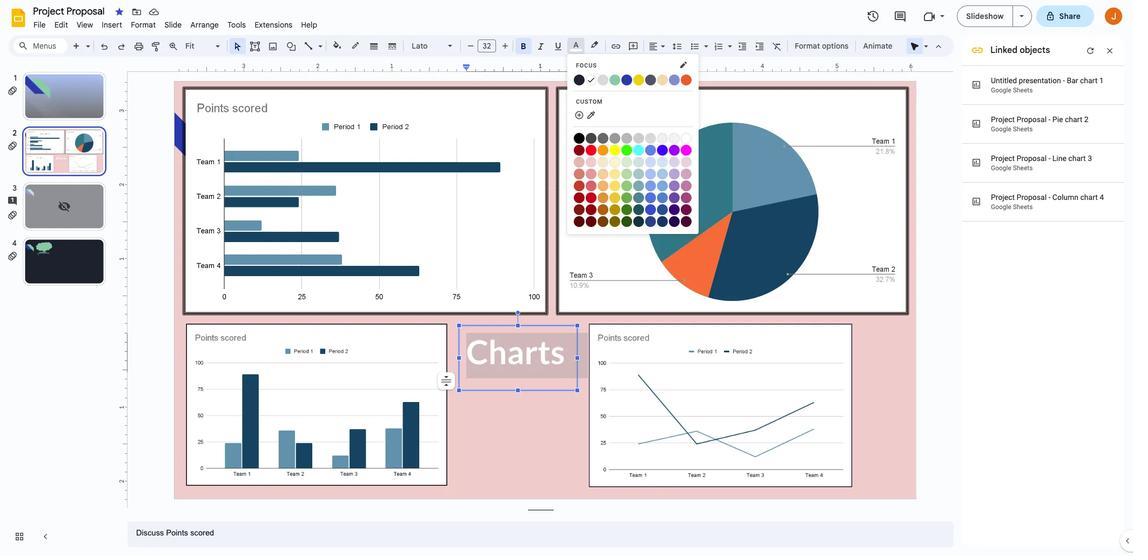 Task type: vqa. For each thing, say whether or not it's contained in the screenshot.
Menu bar banner
yes



Task type: locate. For each thing, give the bounding box(es) containing it.
google down untitled
[[991, 86, 1012, 94]]

dark green 3 cell
[[621, 216, 633, 227]]

light purple 2 cell
[[669, 168, 680, 179]]

proposal left line
[[1017, 154, 1047, 163]]

light red berry 2 cell
[[574, 168, 585, 179]]

theme color #0145ac, close to dark blue 2 image
[[621, 75, 632, 85]]

2 project from the top
[[991, 154, 1015, 163]]

light gray 2 image
[[657, 133, 668, 144]]

2 proposal from the top
[[1017, 154, 1047, 163]]

google down 'project proposal - column chart 4' 'element'
[[991, 203, 1012, 211]]

bar
[[1067, 76, 1078, 85]]

linked
[[991, 45, 1018, 56]]

light red berry 1 cell
[[574, 180, 585, 191]]

dark gray 1 image
[[621, 133, 632, 144]]

7 row from the top
[[574, 180, 692, 191]]

menu bar banner
[[0, 0, 1133, 556]]

sheets down project proposal - pie chart 2 element
[[1013, 125, 1033, 133]]

1 project from the top
[[991, 115, 1015, 124]]

edit
[[54, 20, 68, 30]]

3 project from the top
[[991, 193, 1015, 202]]

light cornflower blue 2 image
[[645, 169, 656, 179]]

project inside project proposal - pie chart 2 google sheets
[[991, 115, 1015, 124]]

dark orange 1 cell
[[598, 192, 609, 203]]

- inside project proposal - column chart 4 google sheets
[[1049, 193, 1051, 202]]

1 vertical spatial format
[[795, 41, 820, 51]]

light red berry 1 image
[[574, 180, 585, 191]]

dark magenta 3 cell
[[681, 216, 692, 227]]

menu bar inside menu bar banner
[[29, 14, 322, 32]]

fill color: transparent image
[[331, 38, 343, 52]]

light gray 1 cell
[[645, 132, 657, 144]]

sheets down presentation
[[1013, 86, 1033, 94]]

light green 1 image
[[621, 180, 632, 191]]

format left slide menu item
[[131, 20, 156, 30]]

1 google from the top
[[991, 86, 1012, 94]]

green cell
[[621, 144, 633, 156]]

mode and view toolbar
[[906, 35, 947, 57]]

light orange 2 cell
[[598, 168, 609, 179]]

objects
[[1020, 45, 1050, 56]]

dark cyan 1 cell
[[633, 192, 645, 203]]

linked objects application
[[0, 0, 1133, 556]]

numbered list menu image
[[725, 39, 732, 43]]

edit menu item
[[50, 18, 72, 31]]

cyan image
[[633, 145, 644, 156]]

dark purple 3 image
[[669, 216, 680, 227]]

1 sheets from the top
[[1013, 86, 1033, 94]]

menu bar containing file
[[29, 14, 322, 32]]

2 vertical spatial project
[[991, 193, 1015, 202]]

light orange 1 cell
[[598, 180, 609, 191]]

line
[[1053, 154, 1067, 163]]

highlight color image
[[589, 38, 600, 51]]

dark red 3 cell
[[586, 216, 597, 227]]

dark orange 3 image
[[598, 216, 608, 227]]

google for untitled presentation - bar chart 1
[[991, 86, 1012, 94]]

presentation options image
[[1019, 15, 1024, 17]]

dark blue 3 image
[[657, 216, 668, 227]]

slideshow
[[966, 11, 1004, 21]]

google inside project proposal - column chart 4 google sheets
[[991, 203, 1012, 211]]

dark gray 2 image
[[610, 133, 620, 144]]

proposal left pie
[[1017, 115, 1047, 124]]

google
[[991, 86, 1012, 94], [991, 125, 1012, 133], [991, 164, 1012, 172], [991, 203, 1012, 211]]

options
[[822, 41, 849, 51]]

8 row from the top
[[574, 192, 692, 203]]

theme color #82c7a5, close to light cyan 1 image
[[610, 75, 620, 85]]

1 vertical spatial proposal
[[1017, 154, 1047, 163]]

row
[[574, 0, 631, 191], [574, 74, 692, 85], [574, 132, 692, 144], [574, 144, 692, 156], [574, 156, 692, 168], [574, 168, 692, 179], [574, 180, 692, 191], [574, 192, 692, 203], [574, 204, 692, 215], [574, 216, 692, 227]]

dark yellow 1 cell
[[610, 192, 621, 203]]

help menu item
[[297, 18, 322, 31]]

format options
[[795, 41, 849, 51]]

- left the bar
[[1063, 76, 1065, 85]]

sheets down 'project proposal - column chart 4' 'element'
[[1013, 203, 1033, 211]]

dark gray 4 image
[[586, 133, 597, 144]]

3 proposal from the top
[[1017, 193, 1047, 202]]

dark magenta 3 image
[[681, 216, 692, 227]]

format inside button
[[795, 41, 820, 51]]

project for project proposal - column chart 4
[[991, 193, 1015, 202]]

proposal
[[1017, 115, 1047, 124], [1017, 154, 1047, 163], [1017, 193, 1047, 202]]

light green 2 image
[[621, 169, 632, 179]]

magenta image
[[681, 145, 692, 156]]

chart inside project proposal - pie chart 2 google sheets
[[1065, 115, 1083, 124]]

font list. lato selected. option
[[412, 38, 442, 54]]

light gray 3 image
[[669, 133, 680, 144]]

project inside project proposal - line chart 3 google sheets
[[991, 154, 1015, 163]]

- for bar
[[1063, 76, 1065, 85]]

light blue 3 image
[[657, 157, 668, 168]]

sheets inside project proposal - line chart 3 google sheets
[[1013, 164, 1033, 172]]

dark red 2 image
[[586, 204, 597, 215]]

google inside project proposal - pie chart 2 google sheets
[[991, 125, 1012, 133]]

4 google from the top
[[991, 203, 1012, 211]]

dark blue 2 image
[[657, 204, 668, 215]]

format for format options
[[795, 41, 820, 51]]

sheets down project proposal - line chart 3 element
[[1013, 164, 1033, 172]]

sheets inside project proposal - pie chart 2 google sheets
[[1013, 125, 1033, 133]]

cyan cell
[[633, 144, 645, 156]]

6 row from the top
[[574, 168, 692, 179]]

dark green 1 cell
[[621, 192, 633, 203]]

2 sheets from the top
[[1013, 125, 1033, 133]]

light red 2 image
[[586, 169, 597, 179]]

dark magenta 2 cell
[[681, 204, 692, 215]]

Zoom text field
[[184, 38, 214, 54]]

Star checkbox
[[112, 4, 127, 19]]

red berry image
[[574, 145, 585, 156]]

0 horizontal spatial format
[[131, 20, 156, 30]]

light orange 2 image
[[598, 169, 608, 179]]

dark magenta 1 image
[[681, 192, 692, 203]]

- for column
[[1049, 193, 1051, 202]]

chart
[[1080, 76, 1098, 85], [1065, 115, 1083, 124], [1069, 154, 1086, 163], [1081, 193, 1098, 202]]

dark cornflower blue 2 image
[[645, 204, 656, 215]]

view menu item
[[72, 18, 97, 31]]

dark magenta 2 image
[[681, 204, 692, 215]]

dark gray 2 cell
[[610, 132, 621, 144]]

dark cyan 3 image
[[633, 216, 644, 227]]

- inside untitled presentation - bar chart 1 google sheets
[[1063, 76, 1065, 85]]

light red 1 image
[[586, 180, 597, 191]]

dark orange 3 cell
[[598, 216, 609, 227]]

chart inside untitled presentation - bar chart 1 google sheets
[[1080, 76, 1098, 85]]

slideshow button
[[957, 5, 1013, 27]]

sheets
[[1013, 86, 1033, 94], [1013, 125, 1033, 133], [1013, 164, 1033, 172], [1013, 203, 1033, 211]]

0 vertical spatial format
[[131, 20, 156, 30]]

dark red berry 3 image
[[574, 216, 585, 227]]

light blue 2 image
[[657, 169, 668, 179]]

option
[[438, 372, 455, 390]]

Font size field
[[478, 39, 500, 55]]

4 sheets from the top
[[1013, 203, 1033, 211]]

proposal for pie
[[1017, 115, 1047, 124]]

blue image
[[657, 145, 668, 156]]

light purple 1 image
[[669, 180, 680, 191]]

0 vertical spatial proposal
[[1017, 115, 1047, 124]]

google inside project proposal - line chart 3 google sheets
[[991, 164, 1012, 172]]

project
[[991, 115, 1015, 124], [991, 154, 1015, 163], [991, 193, 1015, 202]]

dark cornflower blue 1 cell
[[645, 192, 657, 203]]

chart left 1
[[1080, 76, 1098, 85]]

light gray 1 image
[[645, 133, 656, 144]]

google down project proposal - pie chart 2 element
[[991, 125, 1012, 133]]

-
[[1063, 76, 1065, 85], [1049, 115, 1051, 124], [1049, 154, 1051, 163], [1049, 193, 1051, 202]]

4
[[1100, 193, 1104, 202]]

1 proposal from the top
[[1017, 115, 1047, 124]]

chart inside project proposal - column chart 4 google sheets
[[1081, 193, 1098, 202]]

dark blue 3 cell
[[657, 216, 668, 227]]

extensions menu item
[[250, 18, 297, 31]]

arrange
[[190, 20, 219, 30]]

- inside project proposal - line chart 3 google sheets
[[1049, 154, 1051, 163]]

light yellow 2 image
[[610, 169, 620, 179]]

view
[[77, 20, 93, 30]]

navigation
[[0, 61, 119, 556]]

google for project proposal - pie chart 2
[[991, 125, 1012, 133]]

- left column
[[1049, 193, 1051, 202]]

dark red berry 1 cell
[[574, 192, 585, 203]]

light cyan 1 image
[[633, 180, 644, 191]]

proposal for line
[[1017, 154, 1047, 163]]

light yellow 3 cell
[[610, 156, 621, 168]]

light blue 1 image
[[657, 180, 668, 191]]

format
[[131, 20, 156, 30], [795, 41, 820, 51]]

google inside untitled presentation - bar chart 1 google sheets
[[991, 86, 1012, 94]]

chart for bar
[[1080, 76, 1098, 85]]

share
[[1059, 11, 1081, 21]]

2 google from the top
[[991, 125, 1012, 133]]

google down project proposal - line chart 3 element
[[991, 164, 1012, 172]]

orange image
[[598, 145, 608, 156]]

untitled presentation - bar chart 1 google sheets
[[991, 76, 1104, 94]]

- inside project proposal - pie chart 2 google sheets
[[1049, 115, 1051, 124]]

light cyan 2 cell
[[633, 168, 645, 179]]

project down project proposal - line chart 3 google sheets
[[991, 193, 1015, 202]]

menu bar
[[29, 14, 322, 32]]

chart left 3
[[1069, 154, 1086, 163]]

sheets for untitled presentation - bar chart 1
[[1013, 86, 1033, 94]]

light blue 1 cell
[[657, 180, 668, 191]]

dark green 1 image
[[621, 192, 632, 203]]

project proposal - pie chart 2 element
[[991, 115, 1089, 124]]

format left options
[[795, 41, 820, 51]]

theme color #f15e22, close to dark orange 15 image
[[681, 75, 692, 85]]

light cornflower blue 1 cell
[[645, 180, 657, 191]]

chart for line
[[1069, 154, 1086, 163]]

light cyan 1 cell
[[633, 180, 645, 191]]

custom button
[[573, 96, 693, 109]]

- for pie
[[1049, 115, 1051, 124]]

0 vertical spatial project
[[991, 115, 1015, 124]]

tools menu item
[[223, 18, 250, 31]]

chart left 4
[[1081, 193, 1098, 202]]

line & paragraph spacing image
[[671, 38, 683, 54]]

project inside project proposal - column chart 4 google sheets
[[991, 193, 1015, 202]]

menu containing focus
[[567, 0, 699, 234]]

theme color #7890cd, close to light blue 1 image
[[669, 75, 680, 85]]

purple image
[[669, 145, 680, 156]]

theme color light gray 1 image
[[598, 75, 608, 85]]

4 row from the top
[[574, 144, 692, 156]]

cornflower blue cell
[[645, 144, 657, 156]]

tools
[[227, 20, 246, 30]]

- left pie
[[1049, 115, 1051, 124]]

format inside menu item
[[131, 20, 156, 30]]

border color: transparent image
[[349, 38, 362, 52]]

untitled presentation - bar chart 1 element
[[991, 76, 1104, 85]]

3 sheets from the top
[[1013, 164, 1033, 172]]

yellow image
[[610, 145, 620, 156]]

animate
[[863, 41, 893, 51]]

google for project proposal - column chart 4
[[991, 203, 1012, 211]]

3 google from the top
[[991, 164, 1012, 172]]

new slide with layout image
[[83, 39, 90, 43]]

dark red 1 cell
[[586, 192, 597, 203]]

proposal inside project proposal - pie chart 2 google sheets
[[1017, 115, 1047, 124]]

light orange 1 image
[[598, 180, 608, 191]]

linked objects section
[[961, 0, 1125, 547]]

red image
[[586, 145, 597, 156]]

proposal left column
[[1017, 193, 1047, 202]]

insert
[[102, 20, 122, 30]]

1
[[1100, 76, 1104, 85]]

untitled
[[991, 76, 1017, 85]]

arrange menu item
[[186, 18, 223, 31]]

dark cornflower blue 2 cell
[[645, 204, 657, 215]]

cornflower blue image
[[645, 145, 656, 156]]

sheets inside project proposal - column chart 4 google sheets
[[1013, 203, 1033, 211]]

theme color #1b212c, close to dark gray 30 image
[[574, 75, 585, 85]]

1 vertical spatial project
[[991, 154, 1015, 163]]

1 horizontal spatial format
[[795, 41, 820, 51]]

black cell
[[574, 132, 585, 144]]

dark green 2 image
[[621, 204, 632, 215]]

linked objects
[[991, 45, 1050, 56]]

2
[[1084, 115, 1089, 124]]

sheets inside untitled presentation - bar chart 1 google sheets
[[1013, 86, 1033, 94]]

sheets for project proposal - line chart 3
[[1013, 164, 1033, 172]]

slide
[[165, 20, 182, 30]]

light cornflower blue 3 cell
[[645, 156, 657, 168]]

file menu item
[[29, 18, 50, 31]]

light green 1 cell
[[621, 180, 633, 191]]

dark yellow 1 image
[[610, 192, 620, 203]]

light green 3 cell
[[621, 156, 633, 168]]

dark gray 4 cell
[[586, 132, 597, 144]]

2 vertical spatial proposal
[[1017, 193, 1047, 202]]

dark blue 1 cell
[[657, 192, 668, 203]]

menu
[[567, 0, 699, 234]]

project down project proposal - pie chart 2 google sheets
[[991, 154, 1015, 163]]

- left line
[[1049, 154, 1051, 163]]

theme color white image
[[586, 75, 597, 85]]

theme color #f4d6ad, close to light orange 13 image
[[657, 75, 668, 85]]

theme color light gray 1 cell
[[598, 74, 609, 85]]

dark purple 2 image
[[669, 204, 680, 215]]

proposal inside project proposal - column chart 4 google sheets
[[1017, 193, 1047, 202]]

light red 2 cell
[[586, 168, 597, 179]]

chart inside project proposal - line chart 3 google sheets
[[1069, 154, 1086, 163]]

project down untitled
[[991, 115, 1015, 124]]

9 row from the top
[[574, 204, 692, 215]]

chart left the 2
[[1065, 115, 1083, 124]]

focus
[[576, 62, 597, 69]]

proposal inside project proposal - line chart 3 google sheets
[[1017, 154, 1047, 163]]



Task type: describe. For each thing, give the bounding box(es) containing it.
purple cell
[[669, 144, 680, 156]]

dark yellow 3 cell
[[610, 216, 621, 227]]

format menu item
[[127, 18, 160, 31]]

lato
[[412, 41, 428, 51]]

light blue 2 cell
[[657, 168, 668, 179]]

dark yellow 3 image
[[610, 216, 620, 227]]

extensions
[[255, 20, 293, 30]]

dark green 2 cell
[[621, 204, 633, 215]]

theme color #eece1a, close to dark yellow 1 image
[[633, 75, 644, 85]]

light blue 3 cell
[[657, 156, 668, 168]]

project for project proposal - line chart 3
[[991, 154, 1015, 163]]

light red berry 2 image
[[574, 169, 585, 179]]

presentation
[[1019, 76, 1061, 85]]

live pointer settings image
[[921, 39, 928, 43]]

dark red berry 1 image
[[574, 192, 585, 203]]

dark red 2 cell
[[586, 204, 597, 215]]

sheets for project proposal - pie chart 2
[[1013, 125, 1033, 133]]

menu inside linked objects application
[[567, 0, 699, 234]]

light gray 2 cell
[[657, 132, 668, 144]]

dark cyan 3 cell
[[633, 216, 645, 227]]

column
[[1053, 193, 1079, 202]]

light magenta 2 image
[[681, 169, 692, 179]]

red cell
[[586, 144, 597, 156]]

theme color #f15e22, close to dark orange 15 cell
[[681, 74, 692, 85]]

light orange 3 image
[[598, 157, 608, 168]]

project proposal - column chart 4 google sheets
[[991, 193, 1104, 211]]

shape image
[[285, 38, 297, 54]]

light purple 1 cell
[[669, 180, 680, 191]]

light magenta 2 cell
[[681, 168, 692, 179]]

light purple 3 image
[[669, 157, 680, 168]]

dark magenta 1 cell
[[681, 192, 692, 203]]

Zoom field
[[182, 38, 225, 54]]

black image
[[574, 133, 585, 144]]

white image
[[681, 133, 692, 144]]

dark purple 1 image
[[669, 192, 680, 203]]

project proposal - column chart 4 element
[[991, 193, 1104, 202]]

dark cornflower blue 3 image
[[645, 216, 656, 227]]

light red 1 cell
[[586, 180, 597, 191]]

dark gray 1 cell
[[621, 132, 633, 144]]

light purple 2 image
[[669, 169, 680, 179]]

share button
[[1036, 5, 1094, 27]]

project proposal - line chart 3 element
[[991, 154, 1092, 163]]

orange cell
[[598, 144, 609, 156]]

dark cornflower blue 1 image
[[645, 192, 656, 203]]

theme color #7890cd, close to light blue 1 cell
[[669, 74, 680, 85]]

5 row from the top
[[574, 156, 692, 168]]

light red 3 image
[[586, 157, 597, 168]]

light cyan 3 image
[[633, 157, 644, 168]]

project for project proposal - pie chart 2
[[991, 115, 1015, 124]]

insert menu item
[[97, 18, 127, 31]]

light cornflower blue 1 image
[[645, 180, 656, 191]]

light purple 3 cell
[[669, 156, 680, 168]]

sheets for project proposal - column chart 4
[[1013, 203, 1033, 211]]

help
[[301, 20, 317, 30]]

dark purple 1 cell
[[669, 192, 680, 203]]

dark purple 3 cell
[[669, 216, 680, 227]]

gray cell
[[633, 132, 645, 144]]

theme color #82c7a5, close to light cyan 1 cell
[[610, 74, 621, 85]]

theme color #1b212c, close to dark gray 30 cell
[[574, 74, 585, 85]]

chart for column
[[1081, 193, 1098, 202]]

light magenta 1 image
[[681, 180, 692, 191]]

light yellow 1 image
[[610, 180, 620, 191]]

animate button
[[858, 38, 898, 54]]

magenta cell
[[681, 144, 692, 156]]

project proposal - line chart 3 google sheets
[[991, 154, 1092, 172]]

shrink text on overflow image
[[439, 373, 454, 389]]

light magenta 3 cell
[[681, 156, 692, 168]]

10 row from the top
[[574, 216, 692, 227]]

dark yellow 2 image
[[610, 204, 620, 215]]

main toolbar
[[67, 0, 898, 419]]

file
[[34, 20, 46, 30]]

light yellow 2 cell
[[610, 168, 621, 179]]

light cyan 2 image
[[633, 169, 644, 179]]

dark red berry 2 cell
[[574, 204, 585, 215]]

yellow cell
[[610, 144, 621, 156]]

Menus field
[[14, 38, 68, 54]]

light red berry 3 cell
[[574, 156, 585, 168]]

dark red 3 image
[[586, 216, 597, 227]]

insert image image
[[267, 38, 279, 54]]

chart for pie
[[1065, 115, 1083, 124]]

dark cyan 2 image
[[633, 204, 644, 215]]

light gray 3 cell
[[669, 132, 680, 144]]

google for project proposal - line chart 3
[[991, 164, 1012, 172]]

format for format
[[131, 20, 156, 30]]

theme color #eece1a, close to dark yellow 1 cell
[[633, 74, 645, 85]]

light green 3 image
[[621, 157, 632, 168]]

light green 2 cell
[[621, 168, 633, 179]]

dark orange 1 image
[[598, 192, 608, 203]]

theme color #f4d6ad, close to light orange 13 cell
[[657, 74, 668, 85]]

red berry cell
[[574, 144, 585, 156]]

light magenta 3 image
[[681, 157, 692, 168]]

light magenta 1 cell
[[681, 180, 692, 191]]

green image
[[621, 145, 632, 156]]

border dash option
[[386, 38, 399, 54]]

navigation inside linked objects application
[[0, 61, 119, 556]]

light cornflower blue 2 cell
[[645, 168, 657, 179]]

gray image
[[633, 133, 644, 144]]

dark gray 3 cell
[[598, 132, 609, 144]]

3
[[1088, 154, 1092, 163]]

light red 3 cell
[[586, 156, 597, 168]]

light red berry 3 image
[[574, 157, 585, 168]]

light orange 3 cell
[[598, 156, 609, 168]]

Font size text field
[[478, 39, 496, 52]]

Rename text field
[[29, 4, 111, 17]]

- for line
[[1049, 154, 1051, 163]]

light cyan 3 cell
[[633, 156, 645, 168]]

2 row from the top
[[574, 74, 692, 85]]

slide menu item
[[160, 18, 186, 31]]

dark blue 2 cell
[[657, 204, 668, 215]]

dark purple 2 cell
[[669, 204, 680, 215]]

dark red 1 image
[[586, 192, 597, 203]]

light cornflower blue 3 image
[[645, 157, 656, 168]]

1 row from the top
[[574, 0, 631, 191]]

light yellow 3 image
[[610, 157, 620, 168]]

dark blue 1 image
[[657, 192, 668, 203]]

blue cell
[[657, 144, 668, 156]]

dark gray 3 image
[[598, 133, 608, 144]]

3 row from the top
[[574, 132, 692, 144]]

dark orange 2 cell
[[598, 204, 609, 215]]

dark yellow 2 cell
[[610, 204, 621, 215]]

pie
[[1053, 115, 1063, 124]]

dark red berry 2 image
[[574, 204, 585, 215]]

project proposal - pie chart 2 google sheets
[[991, 115, 1089, 133]]

custom
[[576, 98, 603, 105]]

border weight option
[[368, 38, 380, 54]]

theme color #4e5567, close to dark gray 3 image
[[645, 75, 656, 85]]

dark cyan 1 image
[[633, 192, 644, 203]]

proposal for column
[[1017, 193, 1047, 202]]

dark green 3 image
[[621, 216, 632, 227]]

dark orange 2 image
[[598, 204, 608, 215]]

light yellow 1 cell
[[610, 180, 621, 191]]

dark cyan 2 cell
[[633, 204, 645, 215]]

dark red berry 3 cell
[[574, 216, 585, 227]]

format options button
[[790, 38, 854, 54]]

theme color #4e5567, close to dark gray 3 cell
[[645, 74, 657, 85]]



